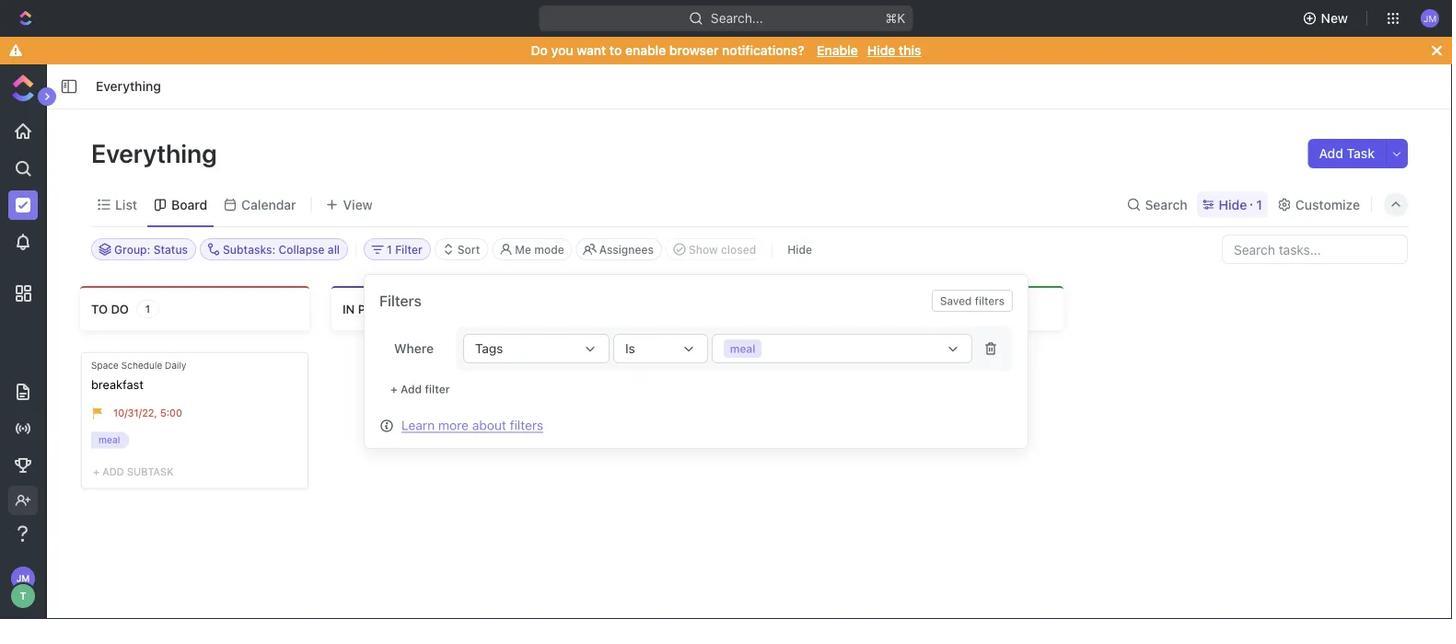 Task type: vqa. For each thing, say whether or not it's contained in the screenshot.
LIST
yes



Task type: locate. For each thing, give the bounding box(es) containing it.
1 right "do"
[[145, 304, 150, 316]]

2 vertical spatial add
[[102, 467, 124, 479]]

0 vertical spatial 1
[[1257, 197, 1263, 212]]

1 for 1 filter
[[387, 243, 392, 256]]

1 vertical spatial hide
[[1219, 197, 1247, 212]]

0 horizontal spatial filters
[[380, 292, 422, 310]]

+ left the filter
[[391, 383, 398, 396]]

saved
[[940, 295, 972, 308]]

board link
[[168, 192, 207, 218]]

0 vertical spatial add
[[1320, 146, 1344, 161]]

+ add subtask
[[93, 467, 174, 479]]

hide button
[[780, 239, 820, 261]]

board
[[171, 197, 207, 212]]

0 horizontal spatial 1
[[145, 304, 150, 316]]

1 vertical spatial add
[[401, 383, 422, 396]]

to
[[610, 43, 622, 58], [91, 302, 108, 316]]

filter
[[395, 243, 423, 256]]

meal
[[730, 343, 755, 356], [730, 343, 756, 356]]

is button
[[614, 334, 708, 364]]

in
[[343, 302, 355, 316]]

task
[[1347, 146, 1375, 161]]

0 vertical spatial hide
[[868, 43, 896, 58]]

1 horizontal spatial add
[[401, 383, 422, 396]]

assignees button
[[576, 239, 662, 261]]

0
[[926, 304, 933, 316]]

1 horizontal spatial +
[[391, 383, 398, 396]]

1 vertical spatial to
[[91, 302, 108, 316]]

1 left filter
[[387, 243, 392, 256]]

1 for 1
[[145, 304, 150, 316]]

want
[[577, 43, 606, 58]]

1 left customize "button"
[[1257, 197, 1263, 212]]

hide 1
[[1219, 197, 1263, 212]]

assignees
[[599, 243, 654, 256]]

add left "subtask"
[[102, 467, 124, 479]]

hide inside button
[[788, 243, 812, 256]]

everything
[[96, 79, 161, 94], [91, 138, 223, 168]]

1 vertical spatial 1
[[387, 243, 392, 256]]

about
[[472, 418, 507, 433]]

2 vertical spatial 1
[[145, 304, 150, 316]]

hide for hide 1
[[1219, 197, 1247, 212]]

hide for hide
[[788, 243, 812, 256]]

list
[[115, 197, 137, 212]]

notifications?
[[722, 43, 805, 58]]

new
[[1322, 11, 1349, 26]]

this
[[899, 43, 922, 58]]

add inside button
[[1320, 146, 1344, 161]]

filters
[[380, 292, 422, 310], [975, 295, 1005, 308], [510, 418, 544, 433]]

0 horizontal spatial +
[[93, 467, 99, 479]]

learn more about filters
[[402, 418, 544, 433]]

schedule
[[121, 360, 162, 371]]

0 horizontal spatial hide
[[788, 243, 812, 256]]

do
[[531, 43, 548, 58]]

filters right saved
[[975, 295, 1005, 308]]

0 vertical spatial to
[[610, 43, 622, 58]]

2 vertical spatial hide
[[788, 243, 812, 256]]

2 horizontal spatial 1
[[1257, 197, 1263, 212]]

+ for + add subtask
[[93, 467, 99, 479]]

1 vertical spatial +
[[93, 467, 99, 479]]

add
[[1320, 146, 1344, 161], [401, 383, 422, 396], [102, 467, 124, 479]]

0 horizontal spatial add
[[102, 467, 124, 479]]

calendar
[[242, 197, 296, 212]]

enable
[[625, 43, 666, 58]]

1 inside 1 filter dropdown button
[[387, 243, 392, 256]]

2 horizontal spatial hide
[[1219, 197, 1247, 212]]

add left task at right top
[[1320, 146, 1344, 161]]

Search tasks... text field
[[1223, 236, 1408, 263]]

+ left "subtask"
[[93, 467, 99, 479]]

filters up where
[[380, 292, 422, 310]]

filters right 'about'
[[510, 418, 544, 433]]

list link
[[111, 192, 137, 218]]

1 horizontal spatial hide
[[868, 43, 896, 58]]

add left the filter
[[401, 383, 422, 396]]

to left "do"
[[91, 302, 108, 316]]

to right the want
[[610, 43, 622, 58]]

2 horizontal spatial add
[[1320, 146, 1344, 161]]

1 horizontal spatial 1
[[387, 243, 392, 256]]

more
[[438, 418, 469, 433]]

you
[[551, 43, 573, 58]]

1
[[1257, 197, 1263, 212], [387, 243, 392, 256], [145, 304, 150, 316]]

space
[[91, 360, 119, 371]]

enable
[[817, 43, 858, 58]]

+
[[391, 383, 398, 396], [93, 467, 99, 479]]

learn more about filters link
[[402, 418, 544, 433]]

to do
[[91, 302, 129, 316]]

0 vertical spatial +
[[391, 383, 398, 396]]

1 horizontal spatial to
[[610, 43, 622, 58]]

hide
[[868, 43, 896, 58], [1219, 197, 1247, 212], [788, 243, 812, 256]]



Task type: describe. For each thing, give the bounding box(es) containing it.
browser
[[670, 43, 719, 58]]

add task button
[[1309, 139, 1386, 169]]

⌘k
[[886, 11, 906, 26]]

new button
[[1296, 4, 1360, 33]]

where
[[394, 341, 434, 356]]

add task
[[1320, 146, 1375, 161]]

customize button
[[1272, 192, 1366, 218]]

search
[[1145, 197, 1188, 212]]

1 filter button
[[364, 239, 431, 261]]

subtask
[[127, 467, 174, 479]]

+ for + add filter
[[391, 383, 398, 396]]

is
[[625, 341, 635, 356]]

do you want to enable browser notifications? enable hide this
[[531, 43, 922, 58]]

0 horizontal spatial to
[[91, 302, 108, 316]]

search button
[[1122, 192, 1193, 218]]

tags
[[475, 341, 503, 356]]

calendar link
[[238, 192, 296, 218]]

+ add filter
[[391, 383, 450, 396]]

progress
[[358, 302, 423, 316]]

breakfast
[[91, 378, 144, 391]]

do
[[111, 302, 129, 316]]

search...
[[711, 11, 764, 26]]

customize
[[1296, 197, 1361, 212]]

1 vertical spatial everything
[[91, 138, 223, 168]]

in progress
[[343, 302, 423, 316]]

everything link
[[91, 76, 166, 98]]

filter
[[425, 383, 450, 396]]

1 filter
[[387, 243, 423, 256]]

1 horizontal spatial filters
[[510, 418, 544, 433]]

tags button
[[463, 334, 610, 364]]

0 vertical spatial everything
[[96, 79, 161, 94]]

daily
[[165, 360, 186, 371]]

learn
[[402, 418, 435, 433]]

add for + add filter
[[401, 383, 422, 396]]

2 horizontal spatial filters
[[975, 295, 1005, 308]]

add for + add subtask
[[102, 467, 124, 479]]

space schedule daily breakfast
[[91, 360, 186, 391]]

saved filters
[[940, 295, 1005, 308]]



